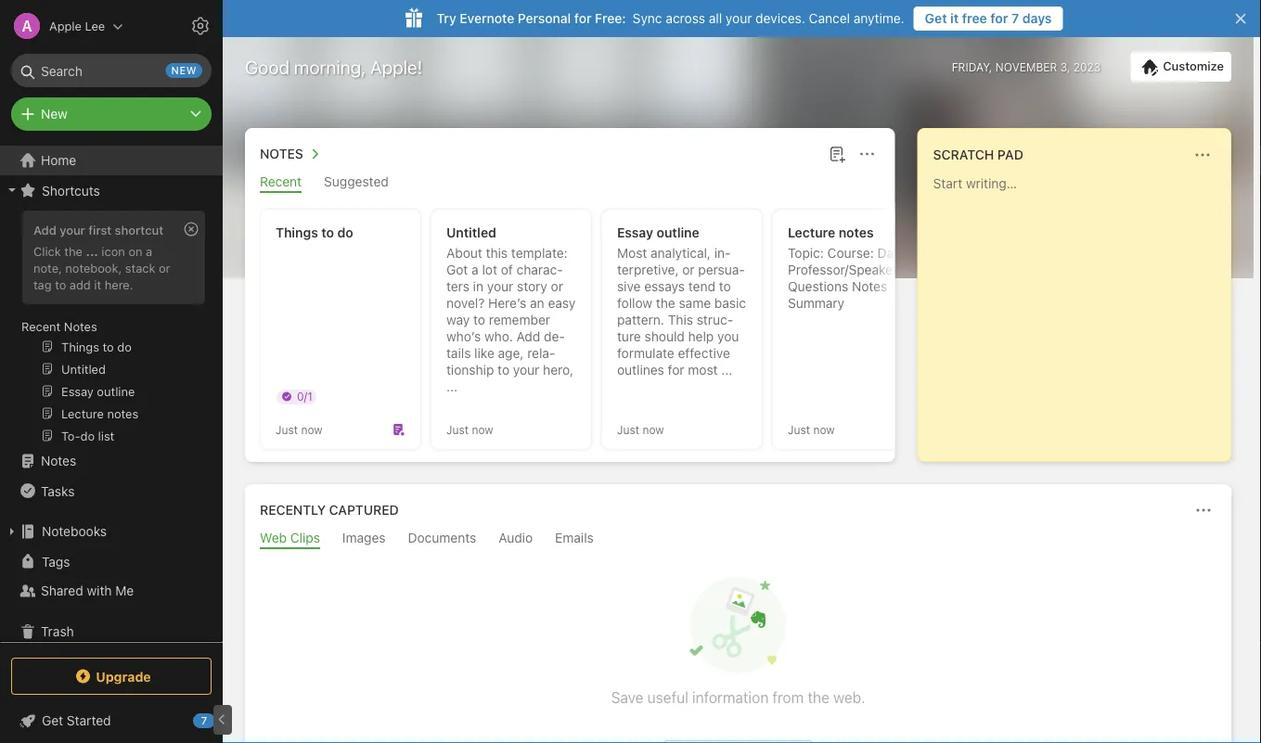 Task type: describe. For each thing, give the bounding box(es) containing it.
your inside group
[[60, 223, 85, 237]]

for for 7
[[991, 11, 1008, 26]]

outline
[[657, 225, 700, 240]]

just for charac
[[446, 423, 469, 436]]

trash link
[[0, 617, 214, 647]]

things
[[276, 225, 318, 240]]

recent for recent notes
[[21, 319, 61, 333]]

suggested tab
[[324, 174, 389, 193]]

home
[[41, 153, 76, 168]]

devices.
[[756, 11, 805, 26]]

just now for summary
[[788, 423, 835, 436]]

age,
[[498, 346, 524, 361]]

apple
[[49, 19, 82, 33]]

lecture
[[788, 225, 835, 240]]

lee
[[85, 19, 105, 33]]

here's
[[488, 296, 527, 311]]

in inside essay outline most analytical, in terpretive, or persua sive essays tend to follow the same basic pattern. this struc ture should help you formulate effective outlines for most ...
[[714, 245, 731, 261]]

images tab
[[342, 530, 386, 549]]

get started
[[42, 713, 111, 729]]

essays
[[644, 279, 685, 294]]

your right "all"
[[726, 11, 752, 26]]

new button
[[11, 97, 212, 131]]

recent tab panel
[[245, 193, 1261, 462]]

or inside untitled about this template: got a lot of charac ters in your story or novel? here's an easy way to remember who's who. add de tails like age, rela tionship to your hero, ...
[[551, 279, 563, 294]]

tab list for notes
[[249, 174, 892, 193]]

just now for charac
[[446, 423, 493, 436]]

outlines
[[617, 362, 664, 378]]

try
[[437, 11, 456, 26]]

upgrade button
[[11, 658, 212, 695]]

now for sive
[[643, 423, 664, 436]]

most
[[617, 245, 647, 261]]

evernote
[[460, 11, 514, 26]]

customize button
[[1131, 52, 1232, 82]]

a inside untitled about this template: got a lot of charac ters in your story or novel? here's an easy way to remember who's who. add de tails like age, rela tionship to your hero, ...
[[472, 262, 479, 278]]

do
[[337, 225, 353, 240]]

emails tab
[[555, 530, 594, 549]]

stack
[[125, 261, 155, 275]]

pad
[[998, 147, 1024, 162]]

an
[[530, 296, 544, 311]]

tasks button
[[0, 476, 214, 506]]

tags
[[42, 554, 70, 569]]

notes button
[[256, 143, 326, 165]]

suggested
[[324, 174, 389, 189]]

struc
[[697, 312, 733, 328]]

customize
[[1163, 59, 1224, 73]]

save
[[611, 689, 644, 707]]

tab list for recently captured
[[249, 530, 1228, 549]]

anytime.
[[854, 11, 905, 26]]

notes
[[839, 225, 874, 240]]

free
[[962, 11, 987, 26]]

shared
[[41, 583, 83, 599]]

with
[[87, 583, 112, 599]]

to right way in the top of the page
[[473, 312, 485, 328]]

recently captured button
[[256, 499, 399, 522]]

trash
[[41, 624, 74, 639]]

it inside the get it free for 7 days button
[[951, 11, 959, 26]]

apple!
[[370, 56, 423, 77]]

home link
[[0, 146, 223, 175]]

clips
[[290, 530, 320, 546]]

new search field
[[24, 54, 202, 87]]

tasks
[[41, 483, 75, 499]]

things to do
[[276, 225, 353, 240]]

notes inside group
[[64, 319, 97, 333]]

get it free for 7 days button
[[914, 6, 1063, 31]]

cancel
[[809, 11, 850, 26]]

try evernote personal for free: sync across all your devices. cancel anytime.
[[437, 11, 905, 26]]

template:
[[511, 245, 568, 261]]

now for charac
[[472, 423, 493, 436]]

got
[[446, 262, 468, 278]]

like
[[474, 346, 495, 361]]

date:
[[878, 245, 909, 261]]

captured
[[329, 503, 399, 518]]

tionship
[[446, 346, 555, 378]]

now for summary
[[813, 423, 835, 436]]

story
[[517, 279, 547, 294]]

just now for sive
[[617, 423, 664, 436]]

more actions image
[[856, 143, 879, 165]]

more actions field for scratch pad
[[1190, 142, 1216, 168]]

good
[[245, 56, 290, 77]]

sync
[[633, 11, 662, 26]]

just for summary
[[788, 423, 810, 436]]

2023
[[1074, 60, 1101, 73]]

untitled
[[446, 225, 496, 240]]

add inside group
[[33, 223, 56, 237]]

more actions image for recently captured
[[1193, 499, 1215, 522]]

audio tab
[[499, 530, 533, 549]]

Search text field
[[24, 54, 199, 87]]

7 inside button
[[1012, 11, 1019, 26]]

shared with me
[[41, 583, 134, 599]]

charac
[[517, 262, 563, 278]]

icon
[[102, 244, 125, 258]]

note,
[[33, 261, 62, 275]]

the inside web clips tab panel
[[808, 689, 830, 707]]

across
[[666, 11, 705, 26]]

days
[[1023, 11, 1052, 26]]

good morning, apple!
[[245, 56, 423, 77]]

me
[[115, 583, 134, 599]]

untitled about this template: got a lot of charac ters in your story or novel? here's an easy way to remember who's who. add de tails like age, rela tionship to your hero, ...
[[446, 225, 576, 394]]

should
[[645, 329, 685, 344]]

expand notebooks image
[[5, 524, 19, 539]]

click
[[33, 244, 61, 258]]

started
[[67, 713, 111, 729]]

more actions field for recently captured
[[1191, 497, 1217, 523]]

web clips
[[260, 530, 320, 546]]

novel?
[[446, 296, 485, 311]]

effective
[[678, 346, 730, 361]]

get it free for 7 days
[[925, 11, 1052, 26]]

to down 'age,'
[[498, 362, 510, 378]]

recently
[[260, 503, 326, 518]]

get for get it free for 7 days
[[925, 11, 947, 26]]

web.
[[834, 689, 865, 707]]

1 just from the left
[[276, 423, 298, 436]]

Account field
[[0, 7, 124, 45]]



Task type: vqa. For each thing, say whether or not it's contained in the screenshot.
Add
yes



Task type: locate. For each thing, give the bounding box(es) containing it.
2 horizontal spatial or
[[682, 262, 695, 278]]

2 horizontal spatial for
[[991, 11, 1008, 26]]

or
[[159, 261, 170, 275], [682, 262, 695, 278], [551, 279, 563, 294]]

documents tab
[[408, 530, 476, 549]]

easy
[[548, 296, 576, 311]]

0 horizontal spatial ...
[[86, 244, 98, 258]]

group containing add your first shortcut
[[0, 205, 214, 454]]

about
[[446, 245, 482, 261]]

2 horizontal spatial the
[[808, 689, 830, 707]]

settings image
[[189, 15, 212, 37]]

1 vertical spatial more actions image
[[1193, 499, 1215, 522]]

4 now from the left
[[813, 423, 835, 436]]

a left lot
[[472, 262, 479, 278]]

notes inside notes link
[[41, 453, 76, 469]]

ture
[[617, 312, 733, 344]]

1 vertical spatial it
[[94, 277, 101, 291]]

2 horizontal spatial ...
[[721, 362, 733, 378]]

this
[[486, 245, 508, 261]]

0 horizontal spatial the
[[64, 244, 83, 258]]

1 horizontal spatial ...
[[446, 379, 458, 394]]

0 vertical spatial a
[[146, 244, 152, 258]]

1 vertical spatial recent
[[21, 319, 61, 333]]

1 horizontal spatial 7
[[1012, 11, 1019, 26]]

click the ...
[[33, 244, 98, 258]]

group inside tree
[[0, 205, 214, 454]]

or inside icon on a note, notebook, stack or tag to add it here.
[[159, 261, 170, 275]]

notes inside lecture notes topic: course: date: professor/speaker: questions notes summary
[[852, 279, 887, 294]]

1 now from the left
[[301, 423, 323, 436]]

tab list
[[249, 174, 892, 193], [249, 530, 1228, 549]]

0 horizontal spatial a
[[146, 244, 152, 258]]

the down the essays
[[656, 296, 675, 311]]

add
[[70, 277, 91, 291]]

the
[[64, 244, 83, 258], [656, 296, 675, 311], [808, 689, 830, 707]]

the right the from
[[808, 689, 830, 707]]

7 left days
[[1012, 11, 1019, 26]]

recent inside tab list
[[260, 174, 302, 189]]

1 vertical spatial get
[[42, 713, 63, 729]]

notebook,
[[65, 261, 122, 275]]

1 tab list from the top
[[249, 174, 892, 193]]

0 vertical spatial the
[[64, 244, 83, 258]]

0 vertical spatial tab list
[[249, 174, 892, 193]]

it left free
[[951, 11, 959, 26]]

to left the do
[[321, 225, 334, 240]]

follow
[[617, 296, 653, 311]]

1 horizontal spatial in
[[714, 245, 731, 261]]

1 horizontal spatial it
[[951, 11, 959, 26]]

or right stack
[[159, 261, 170, 275]]

for inside button
[[991, 11, 1008, 26]]

tab list containing recent
[[249, 174, 892, 193]]

shortcuts
[[42, 183, 100, 198]]

0 vertical spatial ...
[[86, 244, 98, 258]]

0 vertical spatial add
[[33, 223, 56, 237]]

a inside icon on a note, notebook, stack or tag to add it here.
[[146, 244, 152, 258]]

0 horizontal spatial for
[[574, 11, 592, 26]]

0 horizontal spatial 7
[[201, 715, 207, 727]]

web clips tab
[[260, 530, 320, 549]]

way
[[446, 312, 470, 328]]

or inside essay outline most analytical, in terpretive, or persua sive essays tend to follow the same basic pattern. this struc ture should help you formulate effective outlines for most ...
[[682, 262, 695, 278]]

for
[[574, 11, 592, 26], [991, 11, 1008, 26], [668, 362, 684, 378]]

0 vertical spatial more actions image
[[1192, 144, 1214, 166]]

get left free
[[925, 11, 947, 26]]

1 vertical spatial the
[[656, 296, 675, 311]]

get inside help and learning task checklist "field"
[[42, 713, 63, 729]]

images
[[342, 530, 386, 546]]

1 horizontal spatial for
[[668, 362, 684, 378]]

in up persua
[[714, 245, 731, 261]]

or for to
[[159, 261, 170, 275]]

remember
[[489, 312, 550, 328]]

same
[[679, 296, 711, 311]]

in inside untitled about this template: got a lot of charac ters in your story or novel? here's an easy way to remember who's who. add de tails like age, rela tionship to your hero, ...
[[473, 279, 484, 294]]

for right free
[[991, 11, 1008, 26]]

the inside group
[[64, 244, 83, 258]]

0 horizontal spatial recent
[[21, 319, 61, 333]]

to right tag
[[55, 277, 66, 291]]

1 vertical spatial add
[[517, 329, 540, 344]]

1 horizontal spatial a
[[472, 262, 479, 278]]

rela
[[527, 346, 555, 361]]

1 horizontal spatial get
[[925, 11, 947, 26]]

7 inside help and learning task checklist "field"
[[201, 715, 207, 727]]

summary
[[788, 296, 845, 311]]

recent inside group
[[21, 319, 61, 333]]

to inside icon on a note, notebook, stack or tag to add it here.
[[55, 277, 66, 291]]

your up click the ...
[[60, 223, 85, 237]]

notes
[[260, 146, 303, 161], [852, 279, 887, 294], [64, 319, 97, 333], [41, 453, 76, 469]]

0 vertical spatial recent
[[260, 174, 302, 189]]

your
[[726, 11, 752, 26], [60, 223, 85, 237], [487, 279, 514, 294], [513, 362, 540, 378]]

to inside essay outline most analytical, in terpretive, or persua sive essays tend to follow the same basic pattern. this struc ture should help you formulate effective outlines for most ...
[[719, 279, 731, 294]]

to down persua
[[719, 279, 731, 294]]

... right 'most'
[[721, 362, 733, 378]]

you
[[718, 329, 739, 344]]

morning,
[[294, 56, 366, 77]]

all
[[709, 11, 722, 26]]

recent notes
[[21, 319, 97, 333]]

1 horizontal spatial or
[[551, 279, 563, 294]]

recent for recent
[[260, 174, 302, 189]]

3 now from the left
[[643, 423, 664, 436]]

it inside icon on a note, notebook, stack or tag to add it here.
[[94, 277, 101, 291]]

4 just from the left
[[788, 423, 810, 436]]

terpretive,
[[617, 245, 731, 278]]

tend
[[689, 279, 716, 294]]

add your first shortcut
[[33, 223, 163, 237]]

lecture notes topic: course: date: professor/speaker: questions notes summary
[[788, 225, 909, 311]]

icon on a note, notebook, stack or tag to add it here.
[[33, 244, 170, 291]]

more actions image for scratch pad
[[1192, 144, 1214, 166]]

0 horizontal spatial get
[[42, 713, 63, 729]]

hero,
[[543, 362, 574, 378]]

1 vertical spatial 7
[[201, 715, 207, 727]]

7
[[1012, 11, 1019, 26], [201, 715, 207, 727]]

upgrade
[[96, 669, 151, 684]]

2 vertical spatial ...
[[446, 379, 458, 394]]

your down of
[[487, 279, 514, 294]]

get for get started
[[42, 713, 63, 729]]

Start writing… text field
[[933, 175, 1230, 446]]

More actions field
[[854, 141, 880, 167], [1190, 142, 1216, 168], [1191, 497, 1217, 523]]

the up notebook,
[[64, 244, 83, 258]]

1 vertical spatial in
[[473, 279, 484, 294]]

add inside untitled about this template: got a lot of charac ters in your story or novel? here's an easy way to remember who's who. add de tails like age, rela tionship to your hero, ...
[[517, 329, 540, 344]]

recent down notes button on the top left of the page
[[260, 174, 302, 189]]

web clips tab panel
[[245, 549, 1232, 743]]

0 vertical spatial it
[[951, 11, 959, 26]]

free:
[[595, 11, 626, 26]]

tab list containing web clips
[[249, 530, 1228, 549]]

friday,
[[952, 60, 993, 73]]

who's
[[446, 329, 481, 344]]

persua
[[698, 262, 745, 278]]

0 horizontal spatial in
[[473, 279, 484, 294]]

notes down add on the top
[[64, 319, 97, 333]]

tags button
[[0, 547, 214, 576]]

your down rela
[[513, 362, 540, 378]]

just now
[[276, 423, 323, 436], [446, 423, 493, 436], [617, 423, 664, 436], [788, 423, 835, 436]]

add down "remember"
[[517, 329, 540, 344]]

personal
[[518, 11, 571, 26]]

or for sive
[[682, 262, 695, 278]]

0 vertical spatial 7
[[1012, 11, 1019, 26]]

0 horizontal spatial it
[[94, 277, 101, 291]]

apple lee
[[49, 19, 105, 33]]

professor/speaker:
[[788, 262, 901, 278]]

formulate
[[617, 346, 674, 361]]

who.
[[484, 329, 513, 344]]

shortcut
[[115, 223, 163, 237]]

friday, november 3, 2023
[[952, 60, 1101, 73]]

lot
[[482, 262, 497, 278]]

for left 'free:' in the left top of the page
[[574, 11, 592, 26]]

just for sive
[[617, 423, 640, 436]]

group
[[0, 205, 214, 454]]

most
[[688, 362, 718, 378]]

notes inside notes button
[[260, 146, 303, 161]]

get left started
[[42, 713, 63, 729]]

now
[[301, 423, 323, 436], [472, 423, 493, 436], [643, 423, 664, 436], [813, 423, 835, 436]]

tails
[[446, 329, 565, 361]]

tree
[[0, 146, 223, 658]]

2 just now from the left
[[446, 423, 493, 436]]

2 now from the left
[[472, 423, 493, 436]]

3 just now from the left
[[617, 423, 664, 436]]

1 vertical spatial tab list
[[249, 530, 1228, 549]]

1 horizontal spatial the
[[656, 296, 675, 311]]

basic
[[715, 296, 746, 311]]

a right the on
[[146, 244, 152, 258]]

or up easy
[[551, 279, 563, 294]]

2 tab list from the top
[[249, 530, 1228, 549]]

audio
[[499, 530, 533, 546]]

1 just now from the left
[[276, 423, 323, 436]]

add up click
[[33, 223, 56, 237]]

save useful information from the web.
[[611, 689, 865, 707]]

1 horizontal spatial recent
[[260, 174, 302, 189]]

it down notebook,
[[94, 277, 101, 291]]

... inside essay outline most analytical, in terpretive, or persua sive essays tend to follow the same basic pattern. this struc ture should help you formulate effective outlines for most ...
[[721, 362, 733, 378]]

recent down tag
[[21, 319, 61, 333]]

recent
[[260, 174, 302, 189], [21, 319, 61, 333]]

documents
[[408, 530, 476, 546]]

... down who's
[[446, 379, 458, 394]]

information
[[692, 689, 769, 707]]

notes up the recent tab
[[260, 146, 303, 161]]

just
[[276, 423, 298, 436], [446, 423, 469, 436], [617, 423, 640, 436], [788, 423, 810, 436]]

or down the analytical,
[[682, 262, 695, 278]]

... inside group
[[86, 244, 98, 258]]

scratch pad
[[933, 147, 1024, 162]]

notes down professor/speaker:
[[852, 279, 887, 294]]

0 horizontal spatial or
[[159, 261, 170, 275]]

7 left the click to collapse image
[[201, 715, 207, 727]]

essay outline most analytical, in terpretive, or persua sive essays tend to follow the same basic pattern. this struc ture should help you formulate effective outlines for most ...
[[617, 225, 746, 378]]

2 just from the left
[[446, 423, 469, 436]]

tree containing home
[[0, 146, 223, 658]]

0 vertical spatial get
[[925, 11, 947, 26]]

1 horizontal spatial add
[[517, 329, 540, 344]]

web
[[260, 530, 287, 546]]

notebooks
[[42, 524, 107, 539]]

4 just now from the left
[[788, 423, 835, 436]]

0 vertical spatial in
[[714, 245, 731, 261]]

1 vertical spatial a
[[472, 262, 479, 278]]

3 just from the left
[[617, 423, 640, 436]]

from
[[773, 689, 804, 707]]

... up notebook,
[[86, 244, 98, 258]]

for for free:
[[574, 11, 592, 26]]

scratch pad button
[[930, 144, 1024, 166]]

in down lot
[[473, 279, 484, 294]]

more actions image
[[1192, 144, 1214, 166], [1193, 499, 1215, 522]]

for left 'most'
[[668, 362, 684, 378]]

Help and Learning task checklist field
[[0, 706, 223, 736]]

tag
[[33, 277, 52, 291]]

topic:
[[788, 245, 824, 261]]

click to collapse image
[[216, 709, 230, 731]]

get inside button
[[925, 11, 947, 26]]

2 vertical spatial the
[[808, 689, 830, 707]]

recently captured
[[260, 503, 399, 518]]

... inside untitled about this template: got a lot of charac ters in your story or novel? here's an easy way to remember who's who. add de tails like age, rela tionship to your hero, ...
[[446, 379, 458, 394]]

the inside essay outline most analytical, in terpretive, or persua sive essays tend to follow the same basic pattern. this struc ture should help you formulate effective outlines for most ...
[[656, 296, 675, 311]]

recent tab
[[260, 174, 302, 193]]

1 vertical spatial ...
[[721, 362, 733, 378]]

for inside essay outline most analytical, in terpretive, or persua sive essays tend to follow the same basic pattern. this struc ture should help you formulate effective outlines for most ...
[[668, 362, 684, 378]]

notes up tasks
[[41, 453, 76, 469]]

...
[[86, 244, 98, 258], [721, 362, 733, 378], [446, 379, 458, 394]]

0 horizontal spatial add
[[33, 223, 56, 237]]



